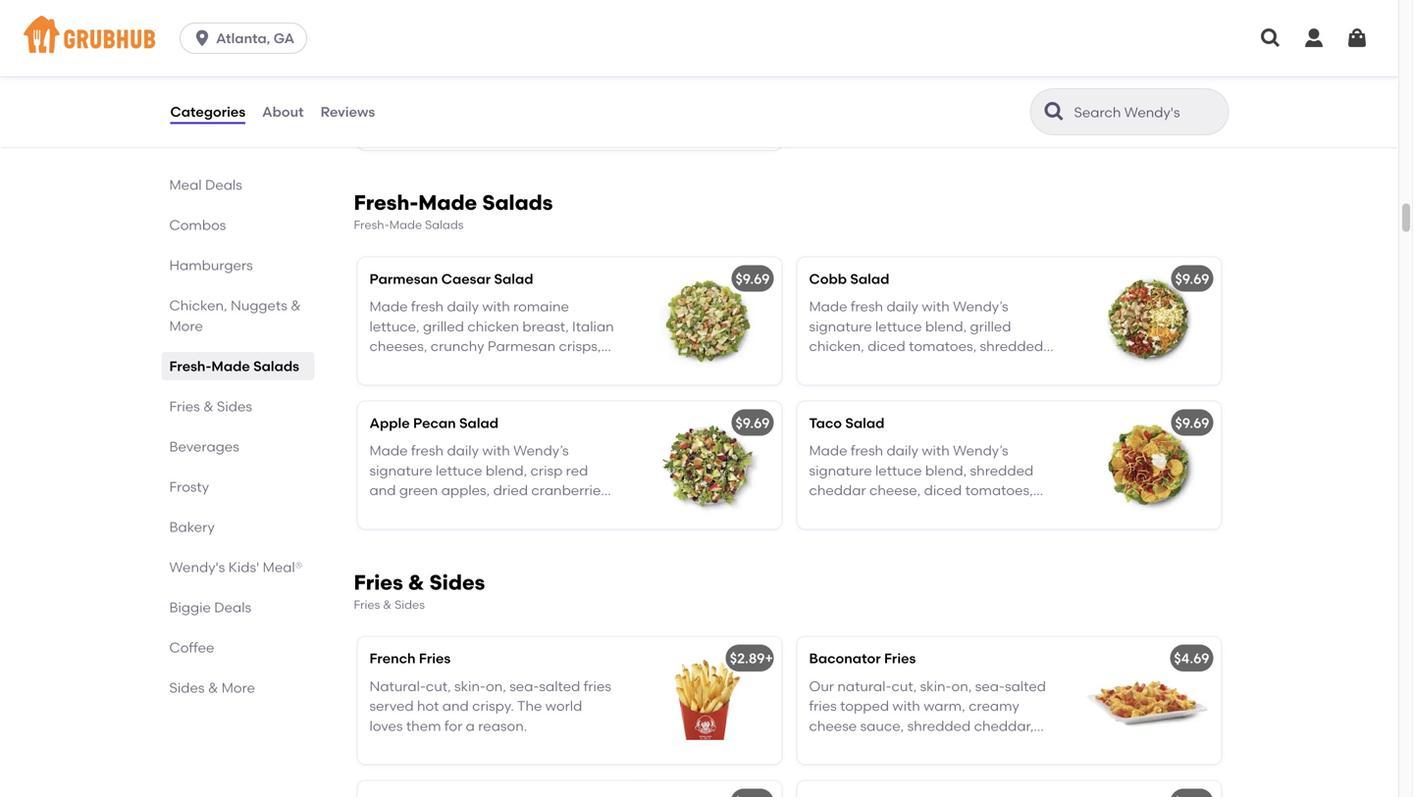 Task type: locate. For each thing, give the bounding box(es) containing it.
fresh- for fresh-made salads
[[169, 358, 211, 375]]

kids'
[[228, 559, 259, 576]]

1 vertical spatial more
[[222, 680, 255, 697]]

svg image
[[1259, 27, 1283, 50], [1302, 27, 1326, 50], [1346, 27, 1369, 50], [192, 28, 212, 48]]

Search Wendy's search field
[[1072, 103, 1222, 122]]

salad
[[494, 271, 533, 287], [850, 271, 890, 287], [459, 415, 499, 432], [845, 415, 885, 432]]

svg image inside atlanta, ga button
[[192, 28, 212, 48]]

more
[[169, 318, 203, 335], [222, 680, 255, 697]]

0 vertical spatial salads
[[482, 190, 553, 215]]

deals down wendy's kids' meal® at bottom left
[[214, 600, 251, 616]]

frosty
[[169, 479, 209, 496]]

hot
[[417, 699, 439, 715]]

made up parmesan caesar salad
[[418, 190, 477, 215]]

cobb salad
[[809, 271, 890, 287]]

0 vertical spatial deals
[[205, 177, 242, 193]]

made up parmesan
[[389, 218, 422, 232]]

2 horizontal spatial salads
[[482, 190, 553, 215]]

nuggets
[[231, 297, 287, 314]]

main navigation navigation
[[0, 0, 1399, 77]]

0 horizontal spatial more
[[169, 318, 203, 335]]

a
[[466, 718, 475, 735]]

& right nuggets
[[291, 297, 301, 314]]

meal®
[[263, 559, 303, 576]]

fresh-
[[354, 190, 418, 215], [354, 218, 389, 232], [169, 358, 211, 375]]

fries
[[169, 398, 200, 415], [354, 571, 403, 596], [354, 598, 380, 612], [419, 651, 451, 668], [884, 651, 916, 668]]

combos
[[169, 217, 226, 234]]

made up fries & sides
[[211, 358, 250, 375]]

0 vertical spatial fresh-
[[354, 190, 418, 215]]

&
[[291, 297, 301, 314], [203, 398, 214, 415], [408, 571, 424, 596], [383, 598, 392, 612], [208, 680, 218, 697]]

wendy's
[[169, 559, 225, 576]]

skin-
[[454, 679, 486, 695]]

1 vertical spatial deals
[[214, 600, 251, 616]]

them
[[406, 718, 441, 735]]

made for fresh-made salads
[[211, 358, 250, 375]]

made
[[418, 190, 477, 215], [389, 218, 422, 232], [211, 358, 250, 375]]

1 vertical spatial salads
[[425, 218, 464, 232]]

salads up caesar
[[482, 190, 553, 215]]

reviews button
[[320, 77, 376, 147]]

2 vertical spatial fresh-
[[169, 358, 211, 375]]

0 vertical spatial more
[[169, 318, 203, 335]]

0 vertical spatial made
[[418, 190, 477, 215]]

parmesan
[[370, 271, 438, 287]]

salad right pecan
[[459, 415, 499, 432]]

pecan
[[413, 415, 456, 432]]

salad right caesar
[[494, 271, 533, 287]]

salads
[[482, 190, 553, 215], [425, 218, 464, 232], [253, 358, 299, 375]]

1 horizontal spatial more
[[222, 680, 255, 697]]

salads up parmesan caesar salad
[[425, 218, 464, 232]]

fresh-made salads
[[169, 358, 299, 375]]

ga
[[274, 30, 295, 47]]

1 vertical spatial fresh-
[[354, 218, 389, 232]]

cut,
[[426, 679, 451, 695]]

1 horizontal spatial salads
[[425, 218, 464, 232]]

atlanta, ga
[[216, 30, 295, 47]]

biggie
[[169, 600, 211, 616]]

categories
[[170, 103, 246, 120]]

apple pecan salad image
[[635, 402, 782, 529]]

$9.69 for apple pecan salad
[[736, 415, 770, 432]]

about button
[[261, 77, 305, 147]]

$9.69 for cobb salad
[[1175, 271, 1210, 287]]

salads down nuggets
[[253, 358, 299, 375]]

& up french fries
[[408, 571, 424, 596]]

more down chicken,
[[169, 318, 203, 335]]

deals for meal deals
[[205, 177, 242, 193]]

french
[[370, 651, 416, 668]]

2 vertical spatial made
[[211, 358, 250, 375]]

more down biggie deals
[[222, 680, 255, 697]]

& down coffee
[[208, 680, 218, 697]]

0 horizontal spatial salads
[[253, 358, 299, 375]]

deals
[[205, 177, 242, 193], [214, 600, 251, 616]]

1 vertical spatial made
[[389, 218, 422, 232]]

& for fries & sides
[[203, 398, 214, 415]]

apple pecan salad
[[370, 415, 499, 432]]

& up beverages
[[203, 398, 214, 415]]

taco
[[809, 415, 842, 432]]

cheese fries image
[[1074, 782, 1221, 798]]

french fries
[[370, 651, 451, 668]]

deals for biggie deals
[[214, 600, 251, 616]]

more inside chicken, nuggets & more
[[169, 318, 203, 335]]

sides
[[217, 398, 252, 415], [429, 571, 485, 596], [395, 598, 425, 612], [169, 680, 205, 697]]

salads for fresh-made salads
[[253, 358, 299, 375]]

caesar
[[441, 271, 491, 287]]

$9.69
[[736, 271, 770, 287], [1175, 271, 1210, 287], [736, 415, 770, 432], [1175, 415, 1210, 432]]

$2.89 +
[[730, 651, 773, 668]]

on,
[[486, 679, 506, 695]]

2 vertical spatial salads
[[253, 358, 299, 375]]

salad right cobb on the right of the page
[[850, 271, 890, 287]]

loves
[[370, 718, 403, 735]]

apple
[[370, 415, 410, 432]]

deals right meal
[[205, 177, 242, 193]]



Task type: describe. For each thing, give the bounding box(es) containing it.
salted
[[539, 679, 580, 695]]

wendy's kids' meal®
[[169, 559, 303, 576]]

$2.89
[[730, 651, 765, 668]]

parmesan caesar salad
[[370, 271, 533, 287]]

taco salad
[[809, 415, 885, 432]]

for
[[445, 718, 463, 735]]

taco salad image
[[1074, 402, 1221, 529]]

fries & sides fries & sides
[[354, 571, 485, 612]]

baconator fries
[[809, 651, 916, 668]]

loaded nacho chicken image
[[635, 22, 782, 150]]

hamburgers
[[169, 257, 253, 274]]

categories button
[[169, 77, 247, 147]]

meal deals
[[169, 177, 242, 193]]

salad right taco
[[845, 415, 885, 432]]

crispy.
[[472, 699, 514, 715]]

about
[[262, 103, 304, 120]]

biggie deals
[[169, 600, 251, 616]]

baconator fries image
[[1074, 638, 1221, 765]]

fries & sides
[[169, 398, 252, 415]]

fresh- for fresh-made salads fresh-made salads
[[354, 190, 418, 215]]

search icon image
[[1043, 100, 1066, 124]]

coffee
[[169, 640, 214, 657]]

fresh-made salads fresh-made salads
[[354, 190, 553, 232]]

$9.69 for taco salad
[[1175, 415, 1210, 432]]

$9.69 for parmesan caesar salad
[[736, 271, 770, 287]]

bakery
[[169, 519, 215, 536]]

chicken, nuggets & more
[[169, 297, 301, 335]]

& up french
[[383, 598, 392, 612]]

salads for fresh-made salads fresh-made salads
[[482, 190, 553, 215]]

the
[[517, 699, 542, 715]]

+
[[765, 651, 773, 668]]

meal
[[169, 177, 202, 193]]

chili cheese fries image
[[635, 782, 782, 798]]

french fries image
[[635, 638, 782, 765]]

world
[[545, 699, 582, 715]]

sides & more
[[169, 680, 255, 697]]

reviews
[[321, 103, 375, 120]]

and
[[442, 699, 469, 715]]

atlanta,
[[216, 30, 270, 47]]

& inside chicken, nuggets & more
[[291, 297, 301, 314]]

beverages
[[169, 439, 239, 455]]

reason.
[[478, 718, 527, 735]]

& for sides & more
[[208, 680, 218, 697]]

cobb
[[809, 271, 847, 287]]

cobb salad image
[[1074, 257, 1221, 385]]

natural-
[[370, 679, 426, 695]]

fries
[[584, 679, 611, 695]]

sea-
[[510, 679, 539, 695]]

served
[[370, 699, 414, 715]]

atlanta, ga button
[[180, 23, 315, 54]]

& for fries & sides fries & sides
[[408, 571, 424, 596]]

baconator
[[809, 651, 881, 668]]

parmesan caesar salad image
[[635, 257, 782, 385]]

$4.69
[[1174, 651, 1210, 668]]

made for fresh-made salads fresh-made salads
[[418, 190, 477, 215]]

natural-cut, skin-on, sea-salted fries served hot and crispy. the world loves them for a reason.
[[370, 679, 611, 735]]

chicken,
[[169, 297, 227, 314]]



Task type: vqa. For each thing, say whether or not it's contained in the screenshot.
'taco'
yes



